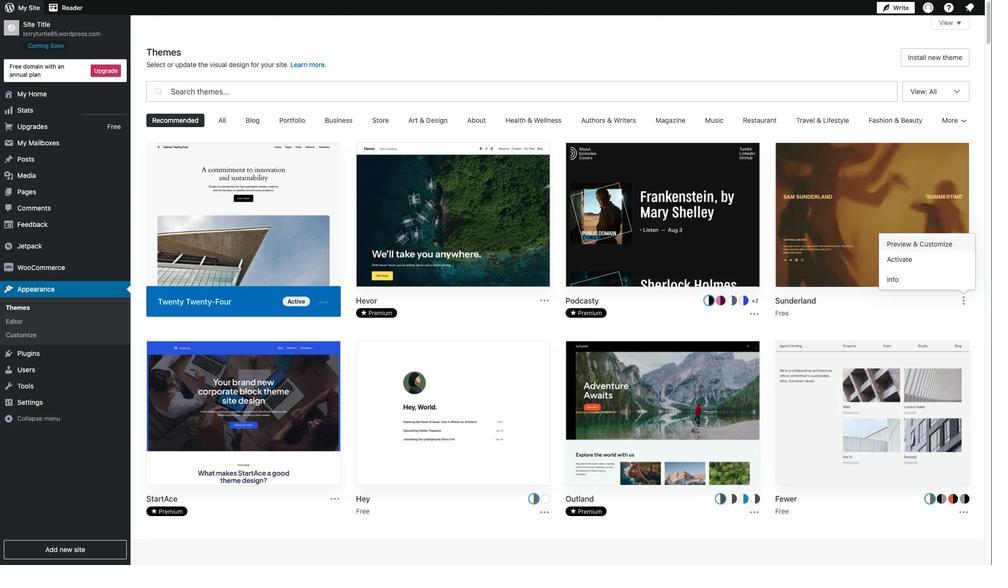 Task type: describe. For each thing, give the bounding box(es) containing it.
free inside sunderland free
[[776, 309, 790, 317]]

all inside popup button
[[930, 87, 938, 95]]

customize inside button
[[920, 240, 953, 248]]

editor
[[6, 318, 23, 325]]

fewer
[[776, 495, 798, 504]]

the
[[198, 61, 208, 69]]

music button
[[700, 114, 730, 127]]

feedback link
[[0, 217, 131, 233]]

restaurant
[[744, 116, 777, 124]]

free down highest hourly views 0 image
[[107, 123, 121, 131]]

premium for premium button under outland
[[579, 509, 603, 515]]

+2 button
[[751, 296, 761, 306]]

design
[[229, 61, 249, 69]]

comments
[[17, 204, 51, 212]]

manage your notifications image
[[965, 2, 976, 13]]

wellness
[[535, 116, 562, 124]]

soon
[[50, 42, 64, 49]]

about button
[[462, 114, 492, 127]]

img image for jetpack
[[4, 242, 13, 251]]

& for lifestyle
[[817, 116, 822, 124]]

magazine
[[656, 116, 686, 124]]

my profile image
[[924, 2, 934, 13]]

terryturtle85.wordpress.com
[[23, 30, 100, 37]]

woocommerce
[[17, 264, 65, 272]]

time image
[[988, 37, 993, 46]]

site
[[74, 546, 85, 554]]

settings link
[[0, 395, 131, 411]]

health & wellness
[[506, 116, 562, 124]]

sometimes your podcast episode cover arts deserve more attention than regular thumbnails offer. if you think so, then podcasty is the theme design for your podcast site. image
[[567, 143, 760, 288]]

themes for themes
[[6, 304, 30, 312]]

plugins
[[17, 350, 40, 358]]

startace
[[147, 495, 178, 504]]

twenty
[[158, 297, 184, 306]]

stats
[[17, 106, 33, 114]]

premium button down outland
[[566, 507, 607, 517]]

more options for theme sunderland image
[[959, 295, 970, 307]]

+2
[[752, 298, 759, 304]]

travel
[[797, 116, 816, 124]]

appearance
[[17, 286, 55, 294]]

fashion & beauty
[[870, 116, 923, 124]]

startace is your ultimate business theme design. it is pretty valuable in assisting users in building their corporate websites, being established companies, or budding startups. image
[[147, 342, 340, 487]]

tooltip containing preview & customize
[[875, 233, 977, 295]]

travel & lifestyle button
[[791, 114, 856, 127]]

mailboxes
[[28, 139, 59, 147]]

pages
[[17, 188, 36, 196]]

all inside button
[[219, 116, 226, 124]]

theme
[[944, 54, 963, 61]]

sunderland is a simple theme that supports full-site editing. it comes with a set of minimal templates and design settings that can be manipulated through global styles. use it to build something beautiful. image
[[776, 143, 970, 288]]

help image
[[944, 2, 956, 13]]

my for my site
[[18, 4, 27, 11]]

info link
[[880, 272, 976, 288]]

portfolio button
[[274, 114, 311, 127]]

media link
[[0, 168, 131, 184]]

with
[[45, 63, 56, 70]]

.
[[325, 61, 327, 69]]

for
[[251, 61, 259, 69]]

themes select or update the visual design for your site. learn more .
[[147, 46, 327, 69]]

my site link
[[0, 0, 44, 15]]

update
[[175, 61, 197, 69]]

more options for theme podcasty image
[[749, 309, 761, 320]]

appearance link
[[0, 282, 131, 298]]

my site
[[18, 4, 40, 11]]

add
[[45, 546, 58, 554]]

premium button down podcasty
[[566, 309, 607, 318]]

authors & writers
[[582, 116, 637, 124]]

store button
[[367, 114, 395, 127]]

site title terryturtle85.wordpress.com
[[23, 20, 100, 37]]

authors
[[582, 116, 606, 124]]

lifestyle
[[824, 116, 850, 124]]

art & design
[[409, 116, 448, 124]]

more options for theme fewer image
[[959, 507, 970, 519]]

hevor
[[356, 296, 378, 306]]

collapse menu link
[[0, 411, 131, 427]]

restaurant button
[[738, 114, 783, 127]]

upgrade button
[[91, 65, 121, 77]]

sunderland free
[[776, 296, 817, 317]]

sunderland
[[776, 296, 817, 306]]

health
[[506, 116, 526, 124]]

business
[[325, 116, 353, 124]]

closed image
[[957, 22, 962, 25]]

my for my mailboxes
[[17, 139, 27, 147]]

info
[[888, 276, 899, 284]]

blog button
[[240, 114, 266, 127]]

fewer is perfect for showcasing portfolios and blogs. with a clean and opinionated design, it offers excellent typography and style variations that make it easy to present your work or business. the theme is highly versatile, making it ideal for bloggers and businesses alike, and it offers a range of customizable options that allow you to tailor your site to your specific needs. image
[[776, 342, 970, 487]]

users
[[17, 366, 35, 374]]

upgrade
[[94, 67, 118, 74]]

& for wellness
[[528, 116, 533, 124]]

travel & lifestyle
[[797, 116, 850, 124]]

premium for premium button under podcasty
[[579, 310, 603, 317]]



Task type: vqa. For each thing, say whether or not it's contained in the screenshot.
"Activate" button
yes



Task type: locate. For each thing, give the bounding box(es) containing it.
&
[[420, 116, 425, 124], [528, 116, 533, 124], [608, 116, 612, 124], [817, 116, 822, 124], [895, 116, 900, 124], [914, 240, 919, 248]]

premium button down hevor
[[356, 309, 398, 318]]

new left site
[[60, 546, 72, 554]]

preview & customize
[[888, 240, 953, 248]]

visual
[[210, 61, 227, 69]]

free down hey
[[356, 508, 370, 516]]

more button
[[937, 114, 970, 127]]

view:
[[911, 87, 928, 95]]

more options for theme startace image
[[329, 494, 341, 505]]

hevor is the block remake of classic theme hever. it is a fully responsive theme, ideal for creating a strong, beautiful, online presence for your business. image
[[357, 143, 550, 288]]

tooltip
[[875, 233, 977, 295]]

hey
[[356, 495, 370, 504]]

install new theme link
[[902, 49, 970, 67]]

posts link
[[0, 151, 131, 168]]

themes inside 'link'
[[6, 304, 30, 312]]

new right install
[[929, 54, 942, 61]]

add new site
[[45, 546, 85, 554]]

more options for theme hevor image
[[539, 295, 551, 307]]

1 img image from the top
[[4, 242, 13, 251]]

hey is a simple personal blog theme. image
[[357, 342, 550, 487]]

0 horizontal spatial themes
[[6, 304, 30, 312]]

plugins link
[[0, 346, 131, 362]]

site
[[29, 4, 40, 11], [23, 20, 35, 28]]

themes inside themes select or update the visual design for your site. learn more .
[[147, 46, 181, 57]]

all left blog
[[219, 116, 226, 124]]

0 vertical spatial customize
[[920, 240, 953, 248]]

new inside the 'install new theme' link
[[929, 54, 942, 61]]

my home link
[[0, 86, 131, 102]]

my
[[18, 4, 27, 11], [17, 90, 27, 98], [17, 139, 27, 147]]

more options for theme hey image
[[539, 507, 551, 519]]

premium for premium button below hevor
[[369, 310, 393, 317]]

themes up editor
[[6, 304, 30, 312]]

my left home in the left top of the page
[[17, 90, 27, 98]]

0 vertical spatial site
[[29, 4, 40, 11]]

0 vertical spatial new
[[929, 54, 942, 61]]

upgrades
[[17, 123, 48, 131]]

view
[[940, 19, 954, 26]]

reader link
[[44, 0, 86, 15]]

img image inside woocommerce link
[[4, 263, 13, 273]]

recommended button
[[147, 114, 205, 127]]

activate
[[888, 256, 913, 264]]

install new theme
[[909, 54, 963, 61]]

or
[[167, 61, 174, 69]]

home
[[28, 90, 47, 98]]

twenty twenty-four is designed to be flexible, versatile and applicable to any website. its collection of templates and patterns tailor to different needs, such as presenting a business, blogging and writing or showcasing work. a multitude of possibilities open up with just a few adjustments to color and typography. twenty twenty-four comes with style variations and full page designs to help speed up the site building process, is fully compatible with the site editor, and takes advantage of new design tools introduced in wordpress 6.4. image
[[147, 143, 341, 288]]

2 vertical spatial my
[[17, 139, 27, 147]]

more options for theme twenty twenty-four image
[[318, 297, 329, 309]]

beauty
[[902, 116, 923, 124]]

customize up activate button
[[920, 240, 953, 248]]

portfolio
[[279, 116, 306, 124]]

site left title at top left
[[23, 20, 35, 28]]

free domain with an annual plan
[[10, 63, 64, 78]]

premium button down 'startace'
[[147, 507, 188, 517]]

customize link
[[0, 328, 131, 342]]

site.
[[276, 61, 289, 69]]

0 horizontal spatial all
[[219, 116, 226, 124]]

a wordpress theme for travel-related websites and blogs designed to showcase stunning destinations around the world. image
[[567, 342, 760, 488]]

active
[[288, 299, 305, 305]]

pages link
[[0, 184, 131, 200]]

fashion & beauty button
[[864, 114, 929, 127]]

themes link
[[0, 301, 131, 315]]

tools
[[17, 382, 34, 390]]

& inside button
[[420, 116, 425, 124]]

collapse menu
[[17, 415, 60, 422]]

twenty twenty-four
[[158, 297, 232, 306]]

1 vertical spatial customize
[[6, 331, 37, 339]]

open search image
[[153, 79, 165, 104]]

menu containing preview & customize
[[880, 234, 976, 290]]

Search search field
[[171, 82, 898, 101]]

an
[[58, 63, 64, 70]]

premium down outland
[[579, 509, 603, 515]]

premium down hevor
[[369, 310, 393, 317]]

premium
[[369, 310, 393, 317], [579, 310, 603, 317], [159, 509, 183, 515], [579, 509, 603, 515]]

fashion
[[870, 116, 893, 124]]

my left reader link
[[18, 4, 27, 11]]

outland
[[566, 495, 594, 504]]

premium down 'startace'
[[159, 509, 183, 515]]

write
[[894, 4, 910, 11]]

premium down podcasty
[[579, 310, 603, 317]]

customize down editor
[[6, 331, 37, 339]]

feedback
[[17, 221, 48, 229]]

img image inside jetpack link
[[4, 242, 13, 251]]

more options for theme outland image
[[749, 507, 761, 519]]

& right travel
[[817, 116, 822, 124]]

0 vertical spatial my
[[18, 4, 27, 11]]

posts
[[17, 155, 34, 163]]

new for install
[[929, 54, 942, 61]]

learn more link
[[291, 61, 325, 69]]

img image left woocommerce
[[4, 263, 13, 273]]

site up title at top left
[[29, 4, 40, 11]]

stats link
[[0, 102, 131, 119]]

new
[[929, 54, 942, 61], [60, 546, 72, 554]]

& for beauty
[[895, 116, 900, 124]]

1 vertical spatial site
[[23, 20, 35, 28]]

art
[[409, 116, 418, 124]]

0 vertical spatial img image
[[4, 242, 13, 251]]

2 img image from the top
[[4, 263, 13, 273]]

img image for woocommerce
[[4, 263, 13, 273]]

my up posts
[[17, 139, 27, 147]]

customize
[[920, 240, 953, 248], [6, 331, 37, 339]]

0 horizontal spatial new
[[60, 546, 72, 554]]

1 horizontal spatial all
[[930, 87, 938, 95]]

media
[[17, 172, 36, 180]]

0 vertical spatial themes
[[147, 46, 181, 57]]

annual plan
[[10, 71, 41, 78]]

1 vertical spatial new
[[60, 546, 72, 554]]

tools link
[[0, 378, 131, 395]]

your
[[261, 61, 275, 69]]

site inside site title terryturtle85.wordpress.com
[[23, 20, 35, 28]]

& left the beauty
[[895, 116, 900, 124]]

menu
[[880, 234, 976, 290]]

comments link
[[0, 200, 131, 217]]

free inside free domain with an annual plan
[[10, 63, 22, 70]]

store
[[373, 116, 389, 124]]

jetpack
[[17, 242, 42, 250]]

my inside my mailboxes link
[[17, 139, 27, 147]]

themes up or
[[147, 46, 181, 57]]

new for add
[[60, 546, 72, 554]]

view button
[[932, 15, 970, 30]]

new inside add new site 'link'
[[60, 546, 72, 554]]

& right art
[[420, 116, 425, 124]]

music
[[706, 116, 724, 124]]

& for customize
[[914, 240, 919, 248]]

free up annual plan
[[10, 63, 22, 70]]

twenty-
[[186, 297, 215, 306]]

woocommerce link
[[0, 260, 131, 276]]

four
[[215, 297, 232, 306]]

editor link
[[0, 315, 131, 328]]

authors & writers button
[[576, 114, 642, 127]]

& for design
[[420, 116, 425, 124]]

preview
[[888, 240, 912, 248]]

& inside menu
[[914, 240, 919, 248]]

& right health
[[528, 116, 533, 124]]

jetpack link
[[0, 238, 131, 255]]

free down the sunderland
[[776, 309, 790, 317]]

install
[[909, 54, 927, 61]]

podcasty
[[566, 296, 599, 306]]

collapse
[[17, 415, 42, 422]]

premium for premium button under 'startace'
[[159, 509, 183, 515]]

design
[[427, 116, 448, 124]]

title
[[37, 20, 50, 28]]

users link
[[0, 362, 131, 378]]

1 horizontal spatial themes
[[147, 46, 181, 57]]

highest hourly views 0 image
[[81, 109, 127, 115]]

my for my home
[[17, 90, 27, 98]]

img image left jetpack
[[4, 242, 13, 251]]

menu
[[44, 415, 60, 422]]

my inside the my site link
[[18, 4, 27, 11]]

1 vertical spatial my
[[17, 90, 27, 98]]

1 vertical spatial themes
[[6, 304, 30, 312]]

add new site link
[[4, 541, 127, 560]]

1 vertical spatial all
[[219, 116, 226, 124]]

my inside my home link
[[17, 90, 27, 98]]

all button
[[213, 114, 232, 127]]

writers
[[614, 116, 637, 124]]

themes for themes select or update the visual design for your site. learn more .
[[147, 46, 181, 57]]

learn more
[[291, 61, 325, 69]]

all
[[930, 87, 938, 95], [219, 116, 226, 124]]

0 vertical spatial all
[[930, 87, 938, 95]]

& for writers
[[608, 116, 612, 124]]

my mailboxes link
[[0, 135, 131, 151]]

None search field
[[147, 79, 898, 104]]

1 horizontal spatial new
[[929, 54, 942, 61]]

0 horizontal spatial customize
[[6, 331, 37, 339]]

my mailboxes
[[17, 139, 59, 147]]

all right view: on the top of page
[[930, 87, 938, 95]]

& left writers
[[608, 116, 612, 124]]

settings
[[17, 399, 43, 407]]

select
[[147, 61, 166, 69]]

1 horizontal spatial customize
[[920, 240, 953, 248]]

art & design button
[[403, 114, 454, 127]]

free down fewer
[[776, 508, 790, 516]]

1 vertical spatial img image
[[4, 263, 13, 273]]

img image
[[4, 242, 13, 251], [4, 263, 13, 273]]

& right preview on the right top of page
[[914, 240, 919, 248]]



